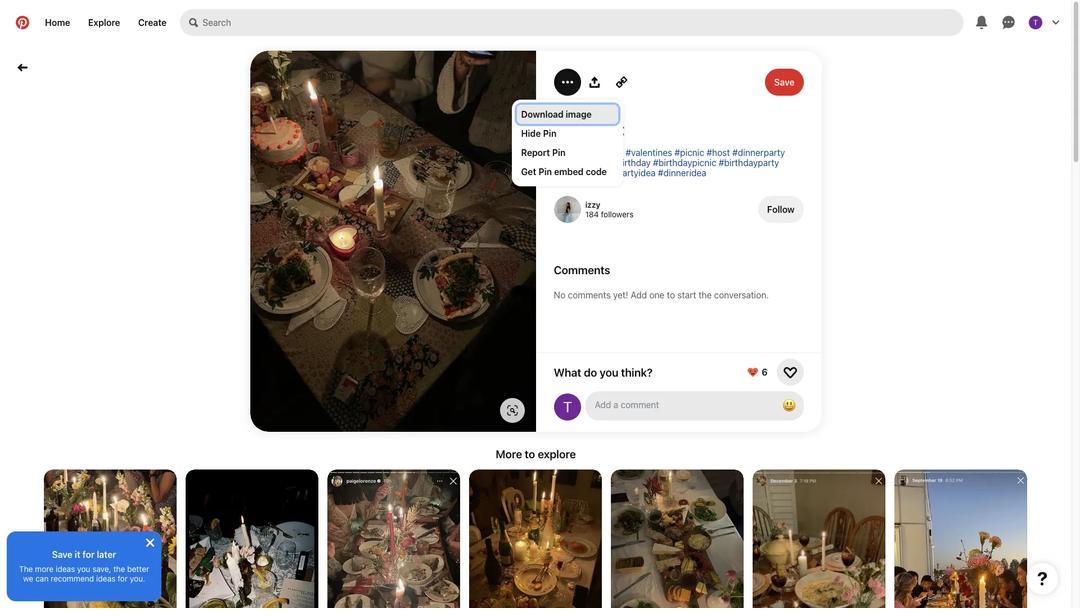 Task type: locate. For each thing, give the bounding box(es) containing it.
#host
[[707, 147, 731, 158]]

#hosting
[[554, 147, 590, 158]]

0 vertical spatial you
[[600, 366, 619, 379]]

0 horizontal spatial the
[[113, 564, 125, 574]]

1 horizontal spatial save
[[775, 77, 795, 87]]

hide
[[522, 128, 541, 138]]

start
[[678, 290, 697, 300]]

think?
[[622, 366, 653, 379]]

#host link
[[707, 147, 731, 158]]

0 horizontal spatial you
[[77, 564, 90, 574]]

reaction image
[[784, 365, 797, 379]]

you
[[600, 366, 619, 379], [77, 564, 90, 574]]

conversation.
[[715, 290, 769, 300]]

#birthdayparty
[[719, 158, 780, 168]]

#dinner
[[592, 147, 624, 158]]

0 vertical spatial save
[[775, 77, 795, 87]]

home
[[45, 17, 70, 28]]

no comments yet! add one to start the conversation.
[[554, 290, 769, 300]]

#dinnerparty link
[[733, 147, 786, 158]]

#birthday link
[[612, 158, 651, 168]]

for left the you.
[[118, 574, 128, 583]]

girls night link
[[554, 120, 804, 138]]

ideas down "it"
[[56, 564, 75, 574]]

ideas
[[56, 564, 75, 574], [96, 574, 116, 583]]

#birthday
[[612, 158, 651, 168]]

create link
[[129, 9, 176, 36]]

create
[[138, 17, 167, 28]]

report
[[522, 147, 550, 158]]

0 vertical spatial pin
[[544, 128, 557, 138]]

this contains an image of: 🪞 image
[[44, 470, 177, 608]]

Add a comment field
[[596, 400, 769, 410]]

pin for report
[[553, 147, 566, 158]]

1 vertical spatial pin
[[553, 147, 566, 158]]

follow
[[768, 204, 795, 214]]

1 horizontal spatial for
[[118, 574, 128, 583]]

this contains an image of: dinner party image
[[611, 470, 744, 608], [753, 470, 886, 608]]

1 vertical spatial to
[[525, 448, 536, 461]]

2 vertical spatial pin
[[539, 167, 552, 177]]

😃 button
[[586, 391, 804, 421], [778, 395, 801, 417]]

#dinnerparty
[[733, 147, 786, 158]]

do
[[584, 366, 598, 379]]

embed
[[555, 167, 584, 177]]

0 vertical spatial for
[[83, 549, 95, 560]]

1 horizontal spatial the
[[699, 290, 712, 300]]

pin right hide
[[544, 128, 557, 138]]

for right "it"
[[83, 549, 95, 560]]

#picnic
[[675, 147, 705, 158]]

1 horizontal spatial ideas
[[96, 574, 116, 583]]

this contains an image of: image
[[328, 470, 461, 608]]

list
[[0, 470, 1072, 608]]

image
[[566, 109, 592, 119]]

#birthdaypicnic link
[[654, 158, 717, 168]]

you down "it"
[[77, 564, 90, 574]]

to
[[667, 290, 676, 300], [525, 448, 536, 461]]

1 vertical spatial save
[[52, 549, 73, 560]]

#dinneridea link
[[659, 168, 707, 178]]

save button
[[766, 69, 804, 96], [766, 69, 804, 96]]

#picnic link
[[675, 147, 705, 158]]

for
[[83, 549, 95, 560], [118, 574, 128, 583]]

explore
[[538, 448, 576, 461]]

#partyidea link
[[612, 168, 656, 178]]

1 vertical spatial for
[[118, 574, 128, 583]]

#gardenparty link
[[554, 158, 610, 168]]

2 this contains an image of: dinner party image from the left
[[753, 470, 886, 608]]

0 horizontal spatial this contains an image of: dinner party image
[[611, 470, 744, 608]]

ideas down later
[[96, 574, 116, 583]]

get
[[522, 167, 537, 177]]

better
[[127, 564, 149, 574]]

#valentines
[[626, 147, 673, 158]]

184
[[586, 209, 599, 219]]

you right the do
[[600, 366, 619, 379]]

#birthdaypicnic
[[654, 158, 717, 168]]

search icon image
[[189, 18, 198, 27]]

1 vertical spatial you
[[77, 564, 90, 574]]

the right save,
[[113, 564, 125, 574]]

the inside the save it for later the more ideas you save, the better we can recommend ideas for you.
[[113, 564, 125, 574]]

comments
[[554, 263, 611, 276]]

pin right get
[[539, 167, 552, 177]]

#hosting #dinner
[[554, 147, 624, 158]]

this contains an image of: post-dinner details image
[[186, 470, 319, 608]]

to right more
[[525, 448, 536, 461]]

pin
[[544, 128, 557, 138], [553, 147, 566, 158], [539, 167, 552, 177]]

#dinnerpicnic link
[[554, 168, 610, 178]]

pin up 'get pin embed code'
[[553, 147, 566, 158]]

the
[[19, 564, 33, 574]]

1 vertical spatial the
[[113, 564, 125, 574]]

save,
[[92, 564, 111, 574]]

0 horizontal spatial to
[[525, 448, 536, 461]]

0 vertical spatial to
[[667, 290, 676, 300]]

save
[[775, 77, 795, 87], [52, 549, 73, 560]]

0 horizontal spatial save
[[52, 549, 73, 560]]

pin for get
[[539, 167, 552, 177]]

1 this contains an image of: dinner party image from the left
[[611, 470, 744, 608]]

download image
[[522, 109, 592, 119]]

#birthdayparty #dinnerpicnic #partyidea
[[554, 158, 780, 178]]

1 horizontal spatial to
[[667, 290, 676, 300]]

the
[[699, 290, 712, 300], [113, 564, 125, 574]]

0 horizontal spatial for
[[83, 549, 95, 560]]

save inside the save it for later the more ideas you save, the better we can recommend ideas for you.
[[52, 549, 73, 560]]

0 horizontal spatial ideas
[[56, 564, 75, 574]]

1 horizontal spatial this contains an image of: dinner party image
[[753, 470, 886, 608]]

the right start
[[699, 290, 712, 300]]

to right the one
[[667, 290, 676, 300]]



Task type: vqa. For each thing, say whether or not it's contained in the screenshot.
share
no



Task type: describe. For each thing, give the bounding box(es) containing it.
code
[[586, 167, 607, 177]]

save for save
[[775, 77, 795, 87]]

followers
[[601, 209, 634, 219]]

can
[[35, 574, 49, 583]]

report pin
[[522, 147, 566, 158]]

click to shop image
[[507, 405, 518, 416]]

more to explore
[[496, 448, 576, 461]]

pin for hide
[[544, 128, 557, 138]]

save for save it for later the more ideas you save, the better we can recommend ideas for you.
[[52, 549, 73, 560]]

#gardenparty
[[554, 158, 610, 168]]

#dinnerparty #gardenparty #birthday
[[554, 147, 786, 168]]

#dinneridea
[[659, 168, 707, 178]]

download image menu item
[[517, 105, 619, 124]]

save it for later the more ideas you save, the better we can recommend ideas for you.
[[19, 549, 149, 583]]

this contains an image of: diner image
[[470, 470, 602, 608]]

we
[[23, 574, 33, 583]]

no
[[554, 290, 566, 300]]

#dinnerpicnic
[[554, 168, 610, 178]]

girls night
[[554, 120, 625, 138]]

recommend
[[51, 574, 94, 583]]

comments
[[568, 290, 611, 300]]

yet!
[[614, 290, 629, 300]]

#partyidea
[[612, 168, 656, 178]]

comments button
[[554, 263, 804, 276]]

hide pin
[[522, 128, 557, 138]]

you inside the save it for later the more ideas you save, the better we can recommend ideas for you.
[[77, 564, 90, 574]]

it
[[75, 549, 80, 560]]

you.
[[130, 574, 145, 583]]

izzy link
[[586, 200, 601, 209]]

#valentines link
[[626, 147, 673, 158]]

#hosting link
[[554, 147, 590, 158]]

more
[[35, 564, 54, 574]]

😃
[[783, 397, 796, 413]]

tyler black image
[[1030, 16, 1043, 29]]

home link
[[36, 9, 79, 36]]

add
[[631, 290, 647, 300]]

0 vertical spatial the
[[699, 290, 712, 300]]

download
[[522, 109, 564, 119]]

Search text field
[[203, 9, 964, 36]]

#birthdayparty link
[[719, 158, 780, 168]]

later
[[97, 549, 116, 560]]

more
[[496, 448, 523, 461]]

what
[[554, 366, 582, 379]]

one
[[650, 290, 665, 300]]

what do you think?
[[554, 366, 653, 379]]

6
[[762, 367, 768, 377]]

explore link
[[79, 9, 129, 36]]

this contains an image of: 🍸dinner at mine image
[[895, 470, 1028, 608]]

izzy avatar link image
[[554, 196, 581, 223]]

blacklashes1000 image
[[554, 394, 581, 421]]

izzy 184 followers
[[586, 200, 634, 219]]

get pin embed code
[[522, 167, 607, 177]]

#dinner link
[[592, 147, 624, 158]]

1 horizontal spatial you
[[600, 366, 619, 379]]

night
[[588, 120, 625, 138]]

girls
[[554, 120, 585, 138]]

izzy
[[586, 200, 601, 209]]

explore
[[88, 17, 120, 28]]

follow button
[[759, 196, 804, 223]]



